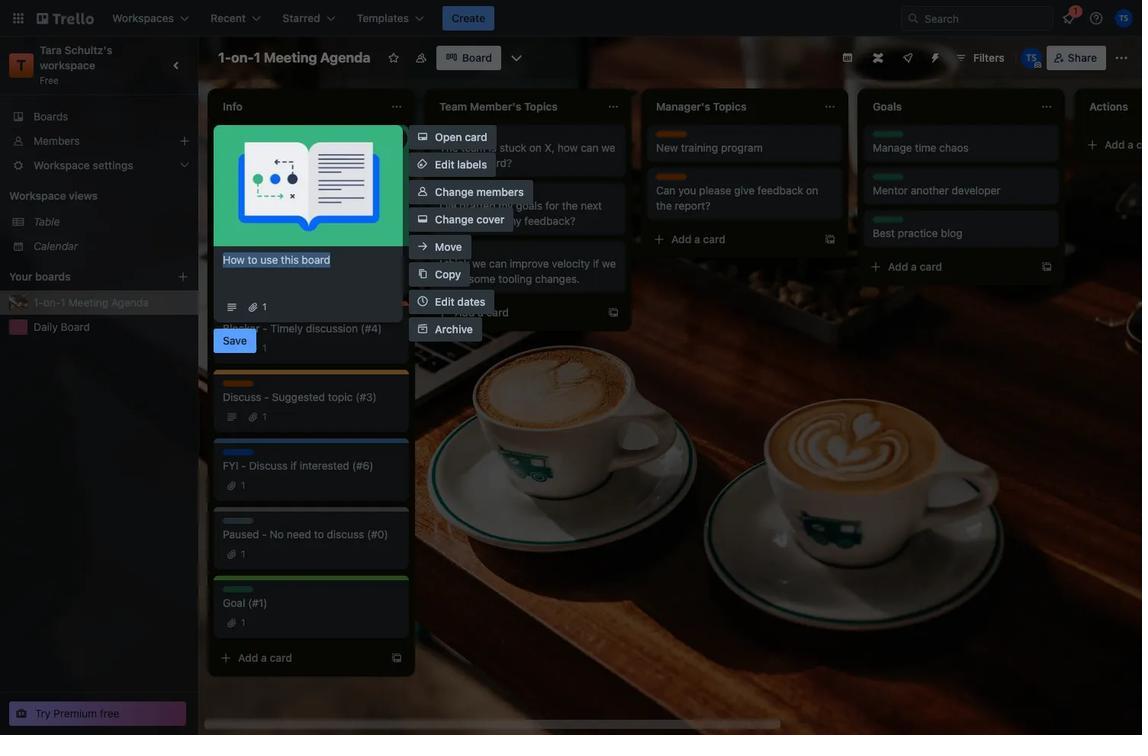 Task type: vqa. For each thing, say whether or not it's contained in the screenshot.
Close Icon
no



Task type: locate. For each thing, give the bounding box(es) containing it.
automation image
[[923, 46, 945, 67]]

2 the from the left
[[656, 199, 672, 212]]

0 horizontal spatial the
[[562, 199, 578, 212]]

0 horizontal spatial if
[[291, 459, 297, 472]]

edit down make
[[435, 295, 455, 308]]

0 horizontal spatial create from template… image
[[391, 653, 403, 665]]

0 horizontal spatial on
[[529, 141, 542, 154]]

table
[[34, 215, 60, 228]]

table link
[[34, 214, 189, 230]]

daily
[[34, 321, 58, 334]]

1 vertical spatial create from template… image
[[608, 307, 620, 319]]

change inside button
[[435, 213, 474, 226]]

0 vertical spatial board
[[462, 51, 492, 64]]

a down practice
[[911, 260, 917, 273]]

0 horizontal spatial 1-on-1 meeting agenda
[[34, 296, 149, 309]]

edit down the
[[435, 158, 455, 171]]

filters
[[974, 51, 1005, 64]]

how
[[558, 141, 578, 154]]

discuss up report?
[[656, 174, 691, 185]]

blocker for blocker
[[223, 312, 256, 324]]

1 vertical spatial edit
[[435, 295, 455, 308]]

add up archive
[[455, 306, 475, 319]]

to
[[248, 253, 258, 266], [314, 528, 324, 541]]

a down report?
[[695, 233, 701, 246]]

changes.
[[535, 272, 580, 285]]

0 vertical spatial if
[[593, 257, 599, 270]]

add a card button for developer
[[864, 255, 1035, 279]]

1 vertical spatial 1-
[[34, 296, 43, 309]]

color: green, title: "goal" element for best
[[873, 217, 904, 228]]

1 horizontal spatial agenda
[[320, 50, 371, 66]]

How to use this board text field
[[223, 253, 394, 295]]

1 horizontal spatial on
[[806, 184, 819, 197]]

- left no at the left of page
[[262, 528, 267, 541]]

meeting
[[264, 50, 317, 66], [68, 296, 108, 309]]

2 edit from the top
[[435, 295, 455, 308]]

add down best
[[888, 260, 909, 273]]

2 change from the top
[[435, 213, 474, 226]]

discuss for i've
[[440, 189, 474, 201]]

discussion
[[306, 322, 358, 335]]

1 vertical spatial board
[[61, 321, 90, 334]]

color: orange, title: "discuss" element for training
[[656, 131, 691, 143]]

color: orange, title: "discuss" element up can
[[656, 131, 691, 143]]

0 horizontal spatial color: red, title: "blocker" element
[[223, 312, 256, 324]]

1 horizontal spatial create from template… image
[[824, 234, 836, 246]]

create from template… image
[[824, 234, 836, 246], [608, 307, 620, 319]]

can up some
[[489, 257, 507, 270]]

1 horizontal spatial the
[[656, 199, 672, 212]]

archive button
[[409, 317, 482, 342]]

discuss left suggested
[[223, 391, 261, 404]]

change members
[[435, 185, 524, 198]]

1 vertical spatial on
[[806, 184, 819, 197]]

0 horizontal spatial board
[[61, 321, 90, 334]]

1 paused from the top
[[223, 518, 255, 530]]

change up i've
[[435, 185, 474, 198]]

change for change cover
[[435, 213, 474, 226]]

primary element
[[0, 0, 1143, 37]]

card down report?
[[703, 233, 726, 246]]

discuss up the copy
[[440, 247, 474, 259]]

discuss for i
[[440, 247, 474, 259]]

change down i've
[[435, 213, 474, 226]]

use
[[260, 253, 278, 266]]

0 horizontal spatial meeting
[[68, 296, 108, 309]]

color: green, title: "goal" element down manage
[[873, 174, 904, 185]]

the down can
[[656, 199, 672, 212]]

search image
[[907, 12, 920, 24]]

is
[[489, 141, 497, 154]]

change
[[435, 185, 474, 198], [435, 213, 474, 226]]

on right feedback
[[806, 184, 819, 197]]

1 vertical spatial color: red, title: "blocker" element
[[223, 312, 256, 324]]

0 vertical spatial edit
[[435, 158, 455, 171]]

i've
[[440, 199, 457, 212]]

1 vertical spatial if
[[291, 459, 297, 472]]

1 vertical spatial to
[[314, 528, 324, 541]]

add a card for you
[[672, 233, 726, 246]]

color: orange, title: "discuss" element
[[656, 131, 691, 143], [656, 174, 691, 185], [440, 189, 474, 201], [440, 247, 474, 259], [223, 381, 257, 392]]

discuss up can
[[656, 131, 691, 143]]

views
[[69, 189, 98, 202]]

free
[[40, 75, 59, 86]]

if
[[593, 257, 599, 270], [291, 459, 297, 472]]

0 vertical spatial 1-
[[218, 50, 231, 66]]

0 horizontal spatial can
[[489, 257, 507, 270]]

if left interested
[[291, 459, 297, 472]]

add a card down practice
[[888, 260, 943, 273]]

workspace
[[9, 189, 66, 202]]

- left "timely"
[[263, 322, 268, 335]]

color: orange, title: "discuss" element up report?
[[656, 174, 691, 185]]

color: red, title: "blocker" element
[[440, 131, 473, 143], [223, 312, 256, 324]]

if right the velocity
[[593, 257, 599, 270]]

paused
[[223, 518, 255, 530], [223, 528, 259, 541]]

board left customize views image
[[462, 51, 492, 64]]

card for mentor another developer
[[920, 260, 943, 273]]

discuss inside 'discuss new training program'
[[656, 131, 691, 143]]

1 fyi from the top
[[223, 450, 237, 461]]

1 vertical spatial create from template… image
[[391, 653, 403, 665]]

0 vertical spatial agenda
[[320, 50, 371, 66]]

- inside 'paused paused - no need to discuss (#0)'
[[262, 528, 267, 541]]

1 horizontal spatial 1-on-1 meeting agenda
[[218, 50, 371, 66]]

we right the velocity
[[602, 257, 616, 270]]

daily board link
[[34, 320, 189, 335]]

goal goal (#1)
[[223, 587, 268, 610]]

color: orange, title: "discuss" element for think
[[440, 247, 474, 259]]

create button
[[443, 6, 495, 31]]

change cover button
[[409, 208, 514, 232]]

improve
[[510, 257, 549, 270]]

discuss inside 'discuss i've drafted my goals for the next few months. any feedback?'
[[440, 189, 474, 201]]

can
[[581, 141, 599, 154], [489, 257, 507, 270]]

edit dates button
[[409, 290, 495, 314]]

practice
[[898, 227, 938, 240]]

show menu image
[[1114, 50, 1130, 66]]

add a card button for my
[[430, 301, 601, 325]]

discuss inside discuss can you please give feedback on the report?
[[656, 174, 691, 185]]

0 horizontal spatial create from template… image
[[608, 307, 620, 319]]

1 change from the top
[[435, 185, 474, 198]]

a down (#1)
[[261, 652, 267, 665]]

1 horizontal spatial if
[[593, 257, 599, 270]]

color: orange, title: "discuss" element up the copy
[[440, 247, 474, 259]]

please
[[699, 184, 732, 197]]

agenda up daily board link
[[111, 296, 149, 309]]

- inside blocker blocker - timely discussion (#4)
[[263, 322, 268, 335]]

- for discuss
[[264, 391, 269, 404]]

goal (#1) link
[[223, 596, 400, 611]]

add a card button down can you please give feedback on the report? link
[[647, 227, 818, 252]]

1 horizontal spatial board
[[462, 51, 492, 64]]

(#0)
[[367, 528, 388, 541]]

1 horizontal spatial create from template… image
[[1041, 261, 1053, 273]]

add a card button for please
[[647, 227, 818, 252]]

color: green, title: "goal" element
[[873, 131, 904, 143], [873, 174, 904, 185], [873, 217, 904, 228], [223, 587, 253, 598]]

try
[[35, 707, 51, 720]]

card right dates
[[487, 306, 509, 319]]

members
[[477, 185, 524, 198]]

a down some
[[478, 306, 484, 319]]

goal inside goal best practice blog
[[873, 217, 893, 228]]

add a card button down tooling
[[430, 301, 601, 325]]

1- inside 1-on-1 meeting agenda text field
[[218, 50, 231, 66]]

add a card for drafted
[[455, 306, 509, 319]]

0 vertical spatial create from template… image
[[824, 234, 836, 246]]

t link
[[9, 53, 34, 78]]

add a card button
[[647, 227, 818, 252], [864, 255, 1035, 279], [430, 301, 601, 325], [214, 646, 385, 671]]

-
[[263, 322, 268, 335], [264, 391, 269, 404], [241, 459, 246, 472], [262, 528, 267, 541]]

a
[[695, 233, 701, 246], [911, 260, 917, 273], [478, 306, 484, 319], [261, 652, 267, 665]]

goal for mentor another developer
[[873, 174, 893, 185]]

boards
[[34, 110, 68, 123]]

goal inside goal manage time chaos
[[873, 131, 893, 143]]

change inside button
[[435, 185, 474, 198]]

blocker the team is stuck on x, how can we move forward?
[[440, 131, 616, 169]]

board
[[462, 51, 492, 64], [61, 321, 90, 334]]

board right daily
[[61, 321, 90, 334]]

open information menu image
[[1089, 11, 1104, 26]]

color: green, title: "goal" element for manage
[[873, 131, 904, 143]]

members
[[34, 134, 80, 147]]

color: red, title: "blocker" element for blocker - timely discussion (#4)
[[223, 312, 256, 324]]

goals
[[516, 199, 543, 212]]

add a card button down blog
[[864, 255, 1035, 279]]

goal best practice blog
[[873, 217, 963, 240]]

share
[[1068, 51, 1098, 64]]

0 vertical spatial change
[[435, 185, 474, 198]]

1 inside text field
[[254, 50, 261, 66]]

goal for best practice blog
[[873, 217, 893, 228]]

the
[[440, 141, 458, 154]]

1 notification image
[[1060, 9, 1078, 27]]

on
[[529, 141, 542, 154], [806, 184, 819, 197]]

discuss for new
[[656, 131, 691, 143]]

1 horizontal spatial 1-
[[218, 50, 231, 66]]

add a card up archive
[[455, 306, 509, 319]]

1 vertical spatial agenda
[[111, 296, 149, 309]]

how to use this board
[[223, 253, 330, 266]]

color: green, title: "goal" element left time
[[873, 131, 904, 143]]

can right how
[[581, 141, 599, 154]]

program
[[721, 141, 763, 154]]

- inside 'fyi fyi - discuss if interested (#6)'
[[241, 459, 246, 472]]

1 horizontal spatial color: red, title: "blocker" element
[[440, 131, 473, 143]]

card down practice
[[920, 260, 943, 273]]

1 horizontal spatial can
[[581, 141, 599, 154]]

blocker
[[440, 131, 473, 143], [223, 312, 256, 324], [223, 322, 260, 335]]

the team is stuck on x, how can we move forward? link
[[440, 140, 617, 171]]

agenda left star or unstar board image
[[320, 50, 371, 66]]

1 edit from the top
[[435, 158, 455, 171]]

2 paused from the top
[[223, 528, 259, 541]]

0 vertical spatial create from template… image
[[1041, 261, 1053, 273]]

card left is
[[465, 131, 487, 143]]

boards link
[[0, 105, 198, 129]]

move
[[440, 156, 466, 169]]

mentor
[[873, 184, 908, 197]]

0 vertical spatial meeting
[[264, 50, 317, 66]]

topic
[[328, 391, 353, 404]]

1 horizontal spatial on-
[[231, 50, 254, 66]]

0 vertical spatial to
[[248, 253, 258, 266]]

we
[[602, 141, 616, 154], [472, 257, 486, 270], [602, 257, 616, 270]]

create from template… image
[[1041, 261, 1053, 273], [391, 653, 403, 665]]

add a card down report?
[[672, 233, 726, 246]]

0 horizontal spatial to
[[248, 253, 258, 266]]

discuss left interested
[[249, 459, 288, 472]]

- for blocker
[[263, 322, 268, 335]]

blocker - timely discussion (#4) link
[[223, 321, 400, 337]]

0 horizontal spatial agenda
[[111, 296, 149, 309]]

discuss inside discuss i think we can improve velocity if we make some tooling changes.
[[440, 247, 474, 259]]

- inside discuss discuss - suggested topic (#3)
[[264, 391, 269, 404]]

some
[[469, 272, 496, 285]]

meeting inside text field
[[264, 50, 317, 66]]

0 vertical spatial color: red, title: "blocker" element
[[440, 131, 473, 143]]

open
[[435, 131, 462, 143]]

timely
[[270, 322, 303, 335]]

1 vertical spatial change
[[435, 213, 474, 226]]

goal inside 'goal mentor another developer'
[[873, 174, 893, 185]]

card down goal (#1) "link"
[[270, 652, 292, 665]]

to right need
[[314, 528, 324, 541]]

blocker inside blocker the team is stuck on x, how can we move forward?
[[440, 131, 473, 143]]

add down report?
[[672, 233, 692, 246]]

discuss for can
[[656, 174, 691, 185]]

the
[[562, 199, 578, 212], [656, 199, 672, 212]]

1 the from the left
[[562, 199, 578, 212]]

save button
[[214, 329, 256, 353]]

on inside blocker the team is stuck on x, how can we move forward?
[[529, 141, 542, 154]]

discuss i've drafted my goals for the next few months. any feedback?
[[440, 189, 602, 227]]

- up color: black, title: "paused" "element"
[[241, 459, 246, 472]]

color: green, title: "goal" element down color: black, title: "paused" "element"
[[223, 587, 253, 598]]

discuss i think we can improve velocity if we make some tooling changes.
[[440, 247, 616, 285]]

1 horizontal spatial meeting
[[264, 50, 317, 66]]

1 vertical spatial 1-on-1 meeting agenda
[[34, 296, 149, 309]]

1 horizontal spatial to
[[314, 528, 324, 541]]

discuss down save button
[[223, 381, 257, 392]]

to left use
[[248, 253, 258, 266]]

- left suggested
[[264, 391, 269, 404]]

add for i've drafted my goals for the next few months. any feedback?
[[455, 306, 475, 319]]

the inside 'discuss i've drafted my goals for the next few months. any feedback?'
[[562, 199, 578, 212]]

the right for
[[562, 199, 578, 212]]

i
[[440, 257, 442, 270]]

color: green, title: "goal" element down mentor
[[873, 217, 904, 228]]

1 vertical spatial can
[[489, 257, 507, 270]]

color: black, title: "paused" element
[[223, 518, 255, 530]]

workspace visible image
[[415, 52, 427, 64]]

discuss up change cover button
[[440, 189, 474, 201]]

color: orange, title: "discuss" element down save button
[[223, 381, 257, 392]]

edit card image
[[389, 132, 401, 144]]

0 vertical spatial on
[[529, 141, 542, 154]]

0 horizontal spatial 1-
[[34, 296, 43, 309]]

we right how
[[602, 141, 616, 154]]

color: orange, title: "discuss" element up change cover button
[[440, 189, 474, 201]]

tara schultz (taraschultz7) image
[[1021, 47, 1042, 69]]

paused paused - no need to discuss (#0)
[[223, 518, 388, 541]]

0 vertical spatial 1-on-1 meeting agenda
[[218, 50, 371, 66]]

0 vertical spatial can
[[581, 141, 599, 154]]

1 vertical spatial on-
[[43, 296, 61, 309]]

0 vertical spatial on-
[[231, 50, 254, 66]]

discuss
[[656, 131, 691, 143], [656, 174, 691, 185], [440, 189, 474, 201], [440, 247, 474, 259], [223, 381, 257, 392], [223, 391, 261, 404], [249, 459, 288, 472]]

on left x,
[[529, 141, 542, 154]]

blocker blocker - timely discussion (#4)
[[223, 312, 382, 335]]



Task type: describe. For each thing, give the bounding box(es) containing it.
board link
[[436, 46, 501, 70]]

add a card button down goal (#1) "link"
[[214, 646, 385, 671]]

card for can you please give feedback on the report?
[[703, 233, 726, 246]]

create from template… image for add a card button under goal (#1) "link"
[[391, 653, 403, 665]]

1 vertical spatial meeting
[[68, 296, 108, 309]]

Board name text field
[[211, 46, 378, 70]]

cover
[[477, 213, 505, 226]]

manage
[[873, 141, 912, 154]]

on inside discuss can you please give feedback on the report?
[[806, 184, 819, 197]]

copy
[[435, 268, 461, 281]]

create from template… image for add a card button related to developer
[[1041, 261, 1053, 273]]

no
[[270, 528, 284, 541]]

blocker for the
[[440, 131, 473, 143]]

if inside discuss i think we can improve velocity if we make some tooling changes.
[[593, 257, 599, 270]]

another
[[911, 184, 949, 197]]

- for fyi
[[241, 459, 246, 472]]

a for drafted
[[478, 306, 484, 319]]

(#3)
[[356, 391, 377, 404]]

for
[[546, 199, 559, 212]]

your
[[9, 270, 32, 283]]

(#6)
[[352, 459, 374, 472]]

(#4)
[[361, 322, 382, 335]]

discuss new training program
[[656, 131, 763, 154]]

feedback?
[[525, 214, 576, 227]]

best
[[873, 227, 895, 240]]

tara schultz's workspace link
[[40, 44, 115, 72]]

1-on-1 meeting agenda inside text field
[[218, 50, 371, 66]]

discuss for discuss
[[223, 381, 257, 392]]

agenda inside text field
[[320, 50, 371, 66]]

can inside discuss i think we can improve velocity if we make some tooling changes.
[[489, 257, 507, 270]]

calendar
[[34, 240, 78, 253]]

a for another
[[911, 260, 917, 273]]

best practice blog link
[[873, 226, 1050, 241]]

discuss discuss - suggested topic (#3)
[[223, 381, 377, 404]]

edit for edit dates
[[435, 295, 455, 308]]

copy button
[[409, 263, 470, 287]]

edit dates
[[435, 295, 486, 308]]

add a card down (#1)
[[238, 652, 292, 665]]

color: blue, title: "fyi" element
[[223, 450, 253, 461]]

t
[[17, 56, 26, 74]]

training
[[681, 141, 718, 154]]

filters button
[[951, 46, 1009, 70]]

try premium free button
[[9, 702, 186, 727]]

discuss
[[327, 528, 364, 541]]

we up some
[[472, 257, 486, 270]]

try premium free
[[35, 707, 119, 720]]

make
[[440, 272, 466, 285]]

drafted
[[460, 199, 496, 212]]

color: orange, title: "discuss" element for drafted
[[440, 189, 474, 201]]

tara
[[40, 44, 62, 56]]

add for can you please give feedback on the report?
[[672, 233, 692, 246]]

interested
[[300, 459, 349, 472]]

color: red, title: "blocker" element for the team is stuck on x, how can we move forward?
[[440, 131, 473, 143]]

tara schultz (taraschultz7) image
[[1115, 9, 1133, 27]]

few
[[440, 214, 457, 227]]

blog
[[941, 227, 963, 240]]

edit for edit labels
[[435, 158, 455, 171]]

premium
[[54, 707, 97, 720]]

open card
[[435, 131, 487, 143]]

star or unstar board image
[[387, 52, 400, 64]]

give
[[734, 184, 755, 197]]

any
[[503, 214, 522, 227]]

i think we can improve velocity if we make some tooling changes. link
[[440, 256, 617, 287]]

if inside 'fyi fyi - discuss if interested (#6)'
[[291, 459, 297, 472]]

report?
[[675, 199, 711, 212]]

color: green, title: "goal" element for mentor
[[873, 174, 904, 185]]

2 fyi from the top
[[223, 459, 238, 472]]

discuss - suggested topic (#3) link
[[223, 390, 400, 405]]

new
[[656, 141, 678, 154]]

goal mentor another developer
[[873, 174, 1001, 197]]

how
[[223, 253, 245, 266]]

this
[[281, 253, 299, 266]]

can inside blocker the team is stuck on x, how can we move forward?
[[581, 141, 599, 154]]

i've drafted my goals for the next few months. any feedback? link
[[440, 198, 617, 229]]

Search field
[[920, 7, 1053, 30]]

add board image
[[177, 271, 189, 283]]

archive
[[435, 323, 473, 336]]

add for mentor another developer
[[888, 260, 909, 273]]

goal for manage time chaos
[[873, 131, 893, 143]]

on- inside text field
[[231, 50, 254, 66]]

workspace views
[[9, 189, 98, 202]]

add down (#1)
[[238, 652, 258, 665]]

(#1)
[[248, 597, 268, 610]]

move
[[435, 240, 462, 253]]

- for paused
[[262, 528, 267, 541]]

the inside discuss can you please give feedback on the report?
[[656, 199, 672, 212]]

months.
[[460, 214, 500, 227]]

labels
[[457, 158, 487, 171]]

save
[[223, 334, 247, 347]]

forward?
[[469, 156, 512, 169]]

we inside blocker the team is stuck on x, how can we move forward?
[[602, 141, 616, 154]]

change cover
[[435, 213, 505, 226]]

discuss inside 'fyi fyi - discuss if interested (#6)'
[[249, 459, 288, 472]]

to inside 'paused paused - no need to discuss (#0)'
[[314, 528, 324, 541]]

a for you
[[695, 233, 701, 246]]

velocity
[[552, 257, 590, 270]]

team
[[461, 141, 486, 154]]

manage time chaos link
[[873, 140, 1050, 156]]

0 horizontal spatial on-
[[43, 296, 61, 309]]

create
[[452, 11, 486, 24]]

1- inside 1-on-1 meeting agenda link
[[34, 296, 43, 309]]

card for i've drafted my goals for the next few months. any feedback?
[[487, 306, 509, 319]]

tara schultz's workspace free
[[40, 44, 115, 86]]

fyi - discuss if interested (#6) link
[[223, 459, 400, 474]]

need
[[287, 528, 311, 541]]

new training program link
[[656, 140, 833, 156]]

calendar power-up image
[[842, 51, 854, 63]]

free
[[100, 707, 119, 720]]

add a card for another
[[888, 260, 943, 273]]

create from template… image for can you please give feedback on the report?
[[824, 234, 836, 246]]

calendar link
[[34, 239, 189, 254]]

paused - no need to discuss (#0) link
[[223, 527, 400, 543]]

you
[[679, 184, 696, 197]]

boards
[[35, 270, 71, 283]]

create from template… image for i've drafted my goals for the next few months. any feedback?
[[608, 307, 620, 319]]

customize views image
[[509, 50, 524, 66]]

time
[[915, 141, 937, 154]]

stuck
[[500, 141, 527, 154]]

change for change members
[[435, 185, 474, 198]]

power ups image
[[902, 52, 914, 64]]

your boards
[[9, 270, 71, 283]]

x,
[[545, 141, 555, 154]]

discuss can you please give feedback on the report?
[[656, 174, 819, 212]]

tooling
[[499, 272, 532, 285]]

suggested
[[272, 391, 325, 404]]

share button
[[1047, 46, 1107, 70]]

my
[[499, 199, 513, 212]]

your boards with 2 items element
[[9, 268, 154, 286]]

think
[[445, 257, 470, 270]]

color: orange, title: "discuss" element for you
[[656, 174, 691, 185]]



